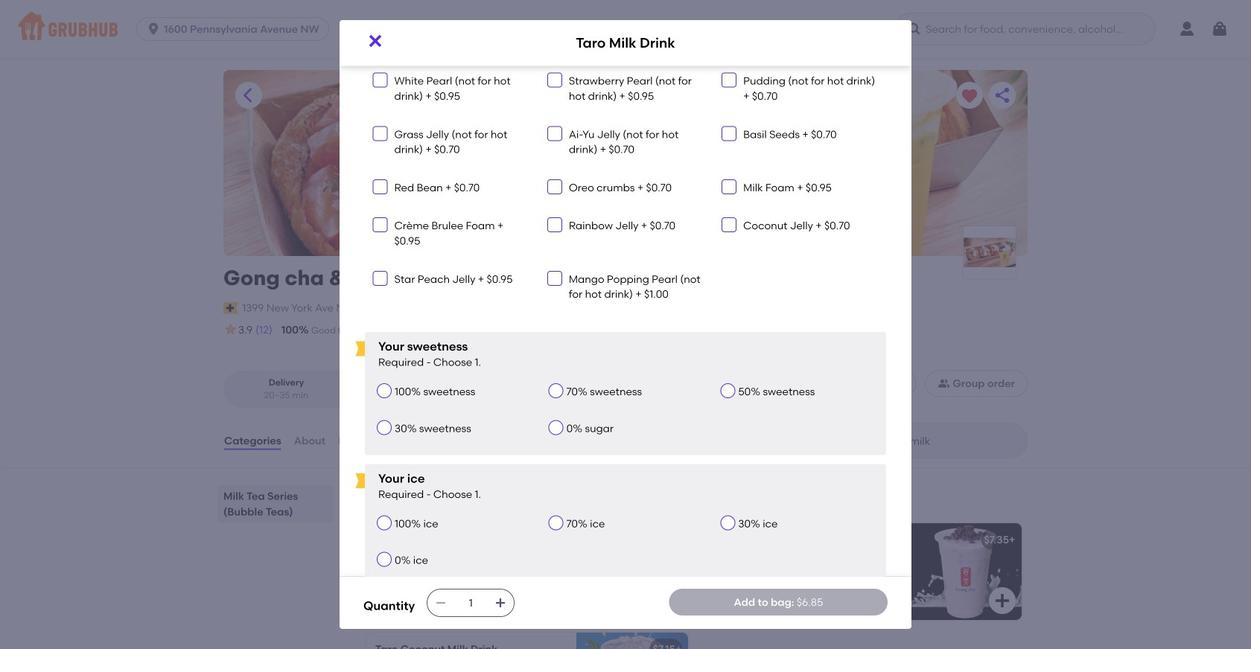 Task type: describe. For each thing, give the bounding box(es) containing it.
Input item quantity number field
[[454, 590, 487, 617]]

taro milk drink image
[[576, 524, 688, 620]]

subscription pass image
[[223, 302, 238, 314]]

share icon image
[[994, 86, 1011, 104]]

taro milk drink w. red bean image
[[910, 524, 1022, 620]]



Task type: vqa. For each thing, say whether or not it's contained in the screenshot.
the bottom TRY
no



Task type: locate. For each thing, give the bounding box(es) containing it.
svg image
[[1211, 20, 1229, 38], [146, 22, 161, 36], [376, 38, 385, 46], [376, 76, 385, 85], [550, 76, 559, 85], [376, 129, 385, 138], [550, 129, 559, 138], [725, 129, 734, 138], [725, 182, 734, 191], [376, 221, 385, 230], [550, 221, 559, 230], [725, 221, 734, 230], [660, 592, 678, 610]]

main navigation navigation
[[0, 0, 1251, 58]]

svg image
[[907, 22, 922, 36], [366, 32, 384, 50], [725, 76, 734, 85], [376, 182, 385, 191], [550, 182, 559, 191], [376, 274, 385, 283], [550, 274, 559, 283], [994, 592, 1011, 610], [435, 597, 447, 609], [495, 597, 507, 609]]

svg image inside main navigation navigation
[[907, 22, 922, 36]]

option group
[[223, 370, 479, 408]]

Search  Gong cha & Pocket Sushi search field
[[885, 434, 999, 448]]

people icon image
[[938, 378, 950, 390]]

caret left icon image
[[240, 86, 258, 104]]

taro coconut milk drink image
[[576, 633, 688, 649]]

star icon image
[[223, 323, 238, 338]]

gong cha & pocket sushi logo image
[[964, 238, 1016, 267]]



